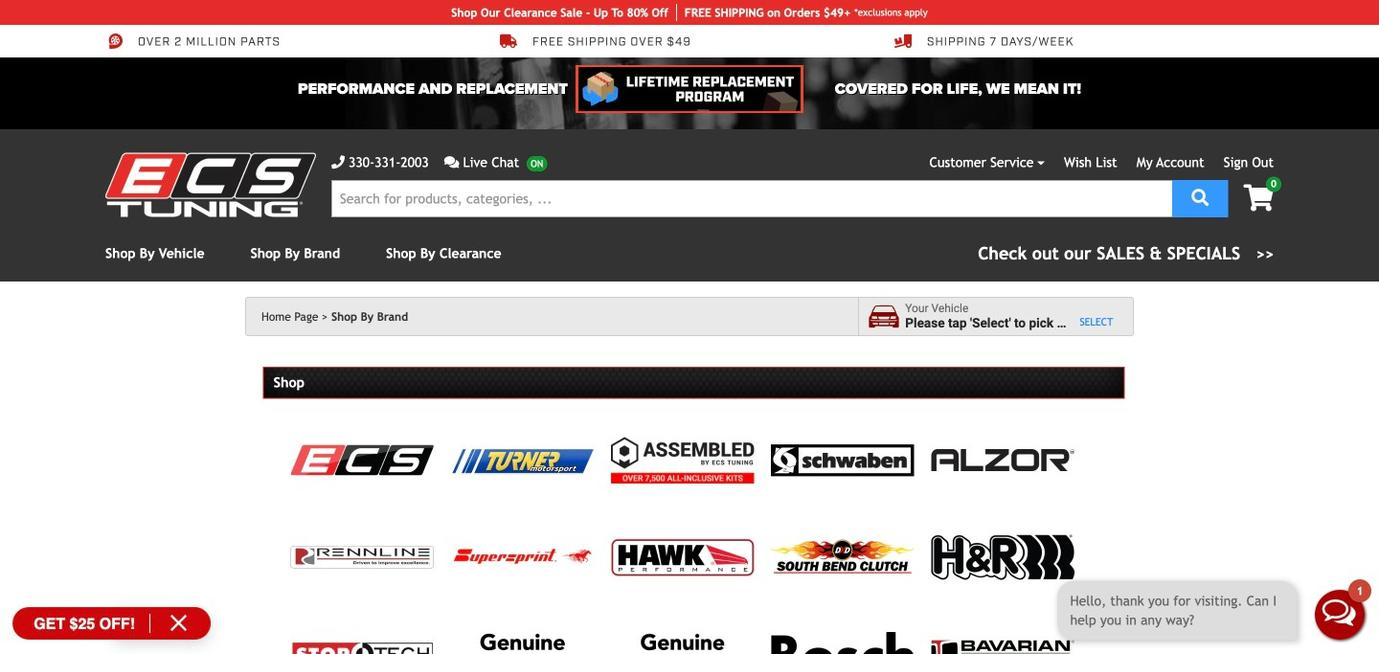 Task type: describe. For each thing, give the bounding box(es) containing it.
south%20bend%20clutch logo image
[[771, 540, 915, 575]]

stoptech logo image
[[291, 642, 434, 654]]

phone image
[[331, 156, 345, 169]]

comments image
[[444, 156, 459, 169]]

genuine%20bmw logo image
[[478, 631, 567, 654]]

rennline logo image
[[291, 546, 434, 569]]

ecs tuning image
[[105, 153, 316, 217]]

shopping cart image
[[1244, 184, 1274, 211]]

bavarian%20autosport logo image
[[931, 640, 1075, 654]]

search image
[[1192, 189, 1209, 206]]

schwaben logo image
[[771, 443, 915, 477]]

lifetime replacement program banner image
[[576, 65, 804, 113]]

alzor logo image
[[931, 449, 1075, 471]]



Task type: vqa. For each thing, say whether or not it's contained in the screenshot.
Socket
no



Task type: locate. For each thing, give the bounding box(es) containing it.
supersprint logo image
[[451, 547, 594, 568]]

bosch logo image
[[771, 632, 915, 654]]

ecs logo image
[[291, 445, 434, 476]]

hawk logo image
[[611, 539, 754, 576]]

Search text field
[[331, 180, 1173, 217]]

assembled%20by%20ecs logo image
[[611, 437, 754, 484]]

h%26r logo image
[[931, 535, 1075, 580]]

turner%20motorsport logo image
[[451, 446, 594, 475]]

genuine%20volkswagen%20audi logo image
[[626, 631, 739, 654]]



